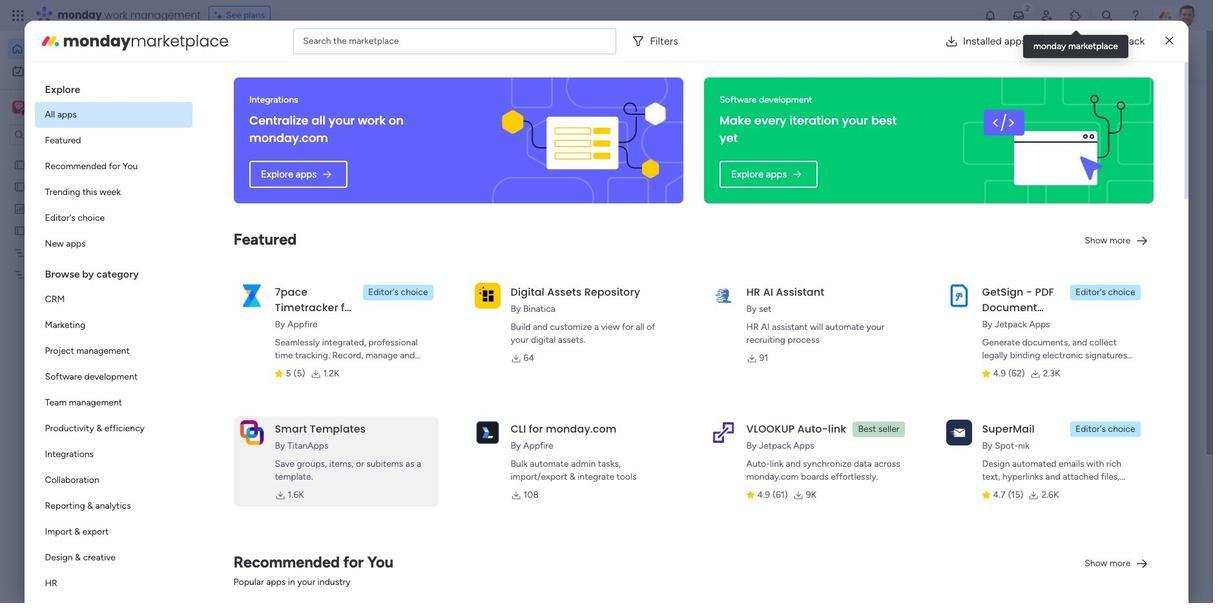 Task type: vqa. For each thing, say whether or not it's contained in the screenshot.
Search Everything image
yes



Task type: locate. For each thing, give the bounding box(es) containing it.
heading
[[35, 72, 192, 102], [35, 257, 192, 287]]

2 circle o image from the top
[[981, 187, 989, 197]]

close recently visited image
[[238, 105, 254, 121]]

banner logo image
[[500, 78, 668, 203], [971, 78, 1139, 203]]

1 horizontal spatial banner logo image
[[971, 78, 1139, 203]]

notifications image
[[984, 9, 997, 22]]

1 vertical spatial circle o image
[[981, 187, 989, 197]]

2 heading from the top
[[35, 257, 192, 287]]

0 vertical spatial heading
[[35, 72, 192, 102]]

option
[[8, 39, 157, 59], [8, 61, 157, 81], [35, 102, 192, 128], [35, 128, 192, 154], [0, 153, 165, 155], [35, 154, 192, 180], [35, 180, 192, 205], [35, 205, 192, 231], [35, 231, 192, 257], [35, 287, 192, 313], [35, 313, 192, 339], [35, 339, 192, 364], [35, 364, 192, 390], [35, 390, 192, 416], [35, 416, 192, 442], [35, 442, 192, 468], [35, 468, 192, 494], [35, 494, 192, 519], [35, 519, 192, 545], [35, 545, 192, 571], [35, 571, 192, 597]]

1 vertical spatial terry turtle image
[[269, 578, 295, 603]]

v2 bolt switch image
[[1072, 48, 1080, 62]]

2 check circle image from the top
[[981, 138, 989, 147]]

select product image
[[12, 9, 25, 22]]

0 vertical spatial circle o image
[[981, 171, 989, 180]]

templates image image
[[973, 260, 1143, 349]]

1 vertical spatial check circle image
[[981, 138, 989, 147]]

Search in workspace field
[[27, 128, 108, 142]]

see plans image
[[214, 8, 226, 23]]

public board image
[[14, 158, 26, 171], [14, 180, 26, 193], [14, 224, 26, 236], [255, 236, 269, 250]]

help image
[[1129, 9, 1142, 22]]

0 vertical spatial dapulse x slim image
[[1166, 33, 1173, 49]]

1 check circle image from the top
[[981, 121, 989, 131]]

0 vertical spatial check circle image
[[981, 121, 989, 131]]

list box
[[35, 72, 192, 603], [0, 151, 165, 460]]

component image
[[255, 414, 266, 426]]

dapulse x slim image
[[1166, 33, 1173, 49], [1136, 94, 1151, 109]]

circle o image
[[981, 171, 989, 180], [981, 187, 989, 197]]

0 horizontal spatial dapulse x slim image
[[1136, 94, 1151, 109]]

v2 user feedback image
[[972, 48, 981, 63]]

1 vertical spatial heading
[[35, 257, 192, 287]]

0 horizontal spatial banner logo image
[[500, 78, 668, 203]]

check circle image
[[981, 121, 989, 131], [981, 138, 989, 147]]

circle o image
[[981, 154, 989, 164]]

update feed image
[[1012, 9, 1025, 22]]

1 circle o image from the top
[[981, 171, 989, 180]]

2 banner logo image from the left
[[971, 78, 1139, 203]]

0 vertical spatial terry turtle image
[[1177, 5, 1198, 26]]

terry turtle image
[[1177, 5, 1198, 26], [269, 578, 295, 603]]

app logo image
[[239, 283, 265, 309], [475, 283, 500, 309], [710, 283, 736, 309], [946, 283, 972, 309], [239, 420, 265, 446], [475, 420, 500, 446], [710, 420, 736, 446], [946, 420, 972, 446]]



Task type: describe. For each thing, give the bounding box(es) containing it.
public dashboard image
[[14, 202, 26, 214]]

public board image inside quick search results "list box"
[[255, 236, 269, 250]]

invite members image
[[1041, 9, 1054, 22]]

monday marketplace image
[[1069, 9, 1082, 22]]

workspace selection element
[[12, 99, 108, 116]]

1 heading from the top
[[35, 72, 192, 102]]

getting started element
[[961, 471, 1155, 523]]

workspace image
[[14, 100, 23, 114]]

monday marketplace image
[[40, 31, 60, 51]]

1 banner logo image from the left
[[500, 78, 668, 203]]

workspace image
[[12, 100, 25, 114]]

2 image
[[1022, 1, 1034, 15]]

1 horizontal spatial terry turtle image
[[1177, 5, 1198, 26]]

1 vertical spatial dapulse x slim image
[[1136, 94, 1151, 109]]

0 horizontal spatial terry turtle image
[[269, 578, 295, 603]]

search everything image
[[1101, 9, 1114, 22]]

1 horizontal spatial dapulse x slim image
[[1166, 33, 1173, 49]]

quick search results list box
[[238, 121, 930, 450]]



